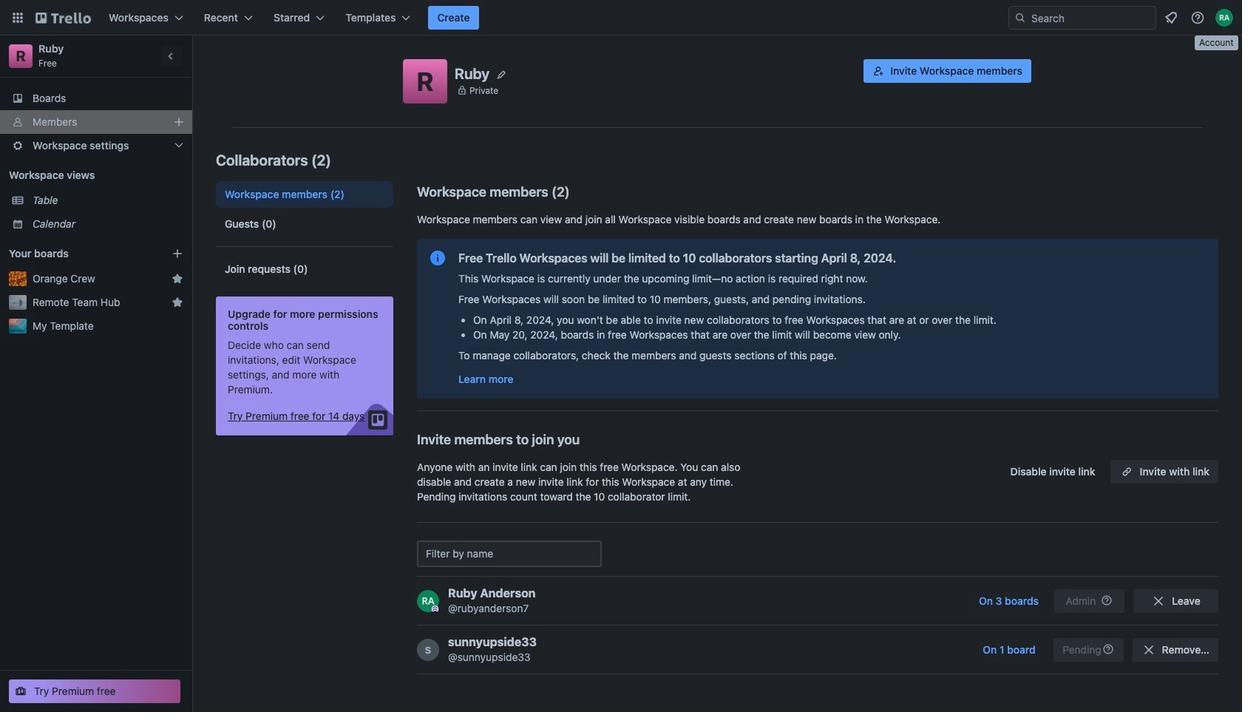Task type: vqa. For each thing, say whether or not it's contained in the screenshot.
Workspace navigation collapse icon
yes



Task type: locate. For each thing, give the bounding box(es) containing it.
starred icon image
[[172, 273, 183, 285], [172, 297, 183, 309]]

1 starred icon image from the top
[[172, 273, 183, 285]]

search image
[[1015, 12, 1027, 24]]

1 vertical spatial starred icon image
[[172, 297, 183, 309]]

0 notifications image
[[1163, 9, 1181, 27]]

back to home image
[[36, 6, 91, 30]]

0 vertical spatial starred icon image
[[172, 273, 183, 285]]

tooltip
[[1196, 36, 1239, 50]]

ruby anderson (rubyanderson7) image
[[417, 590, 439, 612]]

sunnyupside33 (sunnyupside33) image
[[417, 639, 439, 661]]



Task type: describe. For each thing, give the bounding box(es) containing it.
ruby anderson (rubyanderson7) image
[[1216, 9, 1234, 27]]

Filter by name text field
[[417, 541, 602, 567]]

Search field
[[1027, 7, 1156, 28]]

2 starred icon image from the top
[[172, 297, 183, 309]]

open information menu image
[[1191, 10, 1206, 25]]

primary element
[[0, 0, 1243, 36]]

your boards with 3 items element
[[9, 245, 149, 263]]

add board image
[[172, 248, 183, 260]]

workspace navigation collapse icon image
[[161, 46, 182, 67]]



